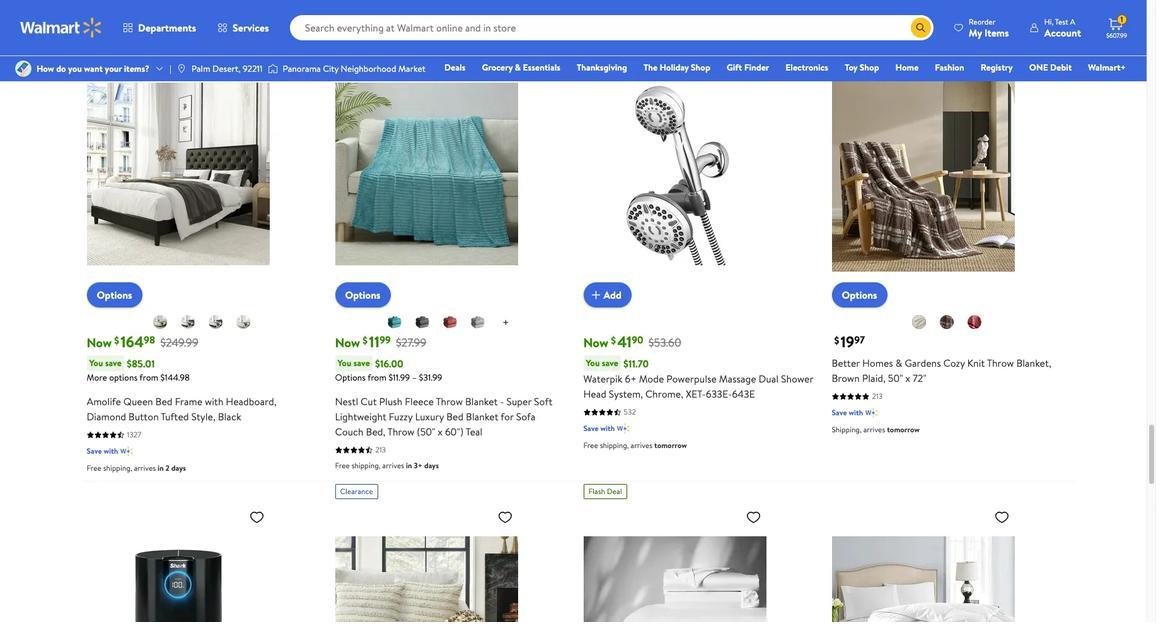 Task type: describe. For each thing, give the bounding box(es) containing it.
services button
[[207, 13, 280, 43]]

better homes & gardens cozy knit throw blanket, brown plaid, 50" x 72" image
[[832, 51, 1015, 298]]

1 horizontal spatial tomorrow
[[887, 424, 920, 435]]

options link for 164
[[87, 283, 142, 308]]

options for 19
[[842, 288, 877, 302]]

1 brown image from the left
[[208, 315, 223, 330]]

0 horizontal spatial days
[[171, 463, 186, 474]]

add to favorites list, amolife queen bed frame with headboard, diamond button tufted style, black image
[[249, 56, 264, 71]]

items
[[985, 26, 1009, 39]]

add to cart image
[[588, 288, 604, 303]]

97
[[854, 333, 865, 347]]

essentials
[[523, 61, 560, 74]]

arrives up home
[[879, 9, 901, 20]]

head
[[583, 387, 606, 401]]

0 vertical spatial flash
[[340, 32, 357, 43]]

arrives down 1327
[[134, 463, 156, 474]]

0 vertical spatial &
[[515, 61, 521, 74]]

panorama
[[283, 62, 321, 75]]

want
[[84, 62, 103, 75]]

now for 41
[[583, 334, 609, 351]]

now for 164
[[87, 334, 112, 351]]

add to favorites list, nestl cut plush fleece throw blanket - super soft lightweight fuzzy luxury bed blanket for sofa couch bed, throw (50" x 60") teal image
[[498, 56, 513, 71]]

(50"
[[417, 425, 435, 439]]

beige image
[[152, 315, 167, 330]]

free up toy
[[832, 9, 847, 20]]

free up clearance
[[335, 460, 350, 471]]

60")
[[445, 425, 464, 439]]

style,
[[191, 410, 216, 424]]

toy shop
[[845, 61, 879, 74]]

you save $16.00 options from $11.99 – $31.99
[[335, 357, 442, 384]]

reduced price
[[92, 32, 139, 43]]

add to favorites list, shark air purifier with nanoseal hepa, cleansense iq, odor lock, cleans up to 500 sq. ft, charcoal grey, hp100 image
[[249, 510, 264, 525]]

1
[[1121, 14, 1123, 25]]

chrome,
[[645, 387, 683, 401]]

1 vertical spatial 213
[[375, 445, 386, 455]]

panorama city neighborhood market
[[283, 62, 426, 75]]

waterpik 6+ mode powerpulse massage dual shower head system, chrome, xet-633e-643e image
[[583, 51, 766, 298]]

test
[[1055, 16, 1068, 27]]

walmart image
[[20, 18, 102, 38]]

Walmart Site-Wide search field
[[290, 15, 934, 40]]

add to favorites list, balichun all season queen soft quilted down alternative comforter reversible duvet insert with corner tabs,winter summer warm fluffy ,white,88x88 inches image
[[994, 510, 1010, 525]]

home
[[896, 61, 919, 74]]

palm desert, 92211
[[192, 62, 263, 75]]

departments
[[138, 21, 196, 35]]

plaid,
[[862, 371, 886, 385]]

white image
[[235, 315, 251, 330]]

 image for palm
[[176, 64, 187, 74]]

gardens
[[905, 356, 941, 370]]

beige image
[[911, 315, 926, 330]]

50"
[[888, 371, 903, 385]]

pink image
[[443, 315, 458, 330]]

shipping, down 532 at bottom
[[600, 440, 629, 451]]

deals link
[[439, 61, 471, 74]]

2 horizontal spatial in
[[903, 9, 909, 20]]

1 vertical spatial tomorrow
[[654, 440, 687, 451]]

items?
[[124, 62, 149, 75]]

frame
[[175, 395, 202, 409]]

amolife queen bed frame with headboard, diamond button tufted style, black
[[87, 395, 277, 424]]

powerpulse
[[667, 372, 717, 386]]

0 vertical spatial flash deal
[[340, 32, 374, 43]]

one
[[1029, 61, 1048, 74]]

92211
[[243, 62, 263, 75]]

save with for the bottommost walmart plus icon
[[87, 446, 118, 457]]

registry
[[981, 61, 1013, 74]]

0 vertical spatial save
[[832, 407, 847, 418]]

you
[[68, 62, 82, 75]]

system,
[[609, 387, 643, 401]]

$11.70
[[623, 357, 649, 371]]

$ for 11
[[363, 334, 368, 348]]

desert,
[[212, 62, 241, 75]]

$ 19 97
[[834, 331, 865, 353]]

1 vertical spatial save
[[583, 423, 599, 434]]

the holiday shop
[[644, 61, 710, 74]]

options
[[109, 371, 138, 384]]

xet-
[[686, 387, 706, 401]]

you save $85.01 more options from $144.98
[[87, 357, 190, 384]]

with down diamond
[[104, 446, 118, 457]]

save for 11
[[353, 357, 370, 370]]

1 shop from the left
[[691, 61, 710, 74]]

-
[[500, 395, 504, 409]]

+
[[502, 315, 509, 330]]

add button
[[583, 283, 632, 308]]

643e
[[732, 387, 755, 401]]

gray image
[[415, 315, 430, 330]]

how
[[37, 62, 54, 75]]

bed inside nestl cut plush fleece throw blanket - super soft lightweight fuzzy luxury bed blanket for sofa couch bed, throw (50" x 60") teal
[[446, 410, 464, 424]]

0 vertical spatial deal
[[359, 32, 374, 43]]

arrives down walmart plus image
[[863, 424, 885, 435]]

your
[[105, 62, 122, 75]]

shipping, up toy shop
[[848, 9, 877, 20]]

0 vertical spatial free shipping, arrives in 2 days
[[832, 9, 931, 20]]

72"
[[913, 371, 927, 385]]

90
[[632, 333, 643, 347]]

fleece
[[405, 395, 434, 409]]

add to favorites list, better homes & gardens cozy knit throw blanket, brown plaid, 50" x 72" image
[[994, 56, 1010, 71]]

free shipping, arrives in 3+ days
[[335, 460, 439, 471]]

free down the head
[[583, 440, 598, 451]]

0 horizontal spatial save
[[87, 446, 102, 457]]

city
[[323, 62, 339, 75]]

shark air purifier with nanoseal hepa, cleansense iq, odor lock, cleans up to 500 sq. ft, charcoal grey, hp100 image
[[87, 504, 270, 622]]

 image for how
[[15, 61, 32, 77]]

$ for 164
[[114, 334, 119, 348]]

from inside you save $16.00 options from $11.99 – $31.99
[[368, 371, 386, 384]]

neighborhood
[[341, 62, 396, 75]]

brown
[[832, 371, 860, 385]]

toy
[[845, 61, 858, 74]]

+ button
[[492, 313, 519, 333]]

2 horizontal spatial days
[[916, 9, 931, 20]]

palm
[[192, 62, 210, 75]]

mode
[[639, 372, 664, 386]]

better homes & gardens faux fur throw blanket, camel leopard brown, standard throw image
[[335, 504, 518, 622]]

$ for 41
[[611, 334, 616, 348]]

free down diamond
[[87, 463, 101, 474]]

luxury
[[415, 410, 444, 424]]

0 vertical spatial 2
[[911, 9, 915, 20]]

button
[[129, 410, 159, 424]]

queen
[[123, 395, 153, 409]]

2 brown image from the left
[[939, 315, 954, 330]]

nestl cut plush fleece throw blanket - super soft lightweight fuzzy luxury bed blanket for sofa couch bed, throw (50" x 60") teal
[[335, 395, 553, 439]]

with left walmart plus image
[[849, 407, 863, 418]]

now $ 164 98 $249.99
[[87, 331, 198, 353]]

now $ 11 99 $27.99
[[335, 331, 426, 353]]

1 horizontal spatial throw
[[436, 395, 463, 409]]

41
[[617, 331, 632, 353]]

market
[[398, 62, 426, 75]]

reorder
[[969, 16, 996, 27]]

deals
[[444, 61, 466, 74]]

$ inside "$ 19 97"
[[834, 334, 839, 348]]

save inside 'you save $85.01 more options from $144.98'
[[105, 357, 122, 370]]

finder
[[744, 61, 769, 74]]

0 horizontal spatial throw
[[388, 425, 415, 439]]

throw inside better homes & gardens cozy knit throw blanket, brown plaid, 50" x 72"
[[987, 356, 1014, 370]]

shipping,
[[832, 424, 862, 435]]

a
[[1070, 16, 1075, 27]]

with inside amolife queen bed frame with headboard, diamond button tufted style, black
[[205, 395, 223, 409]]

0 horizontal spatial in
[[158, 463, 164, 474]]

reduced
[[92, 32, 120, 43]]

0 vertical spatial blanket
[[465, 395, 498, 409]]

shower
[[781, 372, 813, 386]]

add to favorites list, waterpik 6+ mode powerpulse massage dual shower head system, chrome, xet-633e-643e image
[[746, 56, 761, 71]]

silver image
[[470, 315, 485, 330]]

color sense 1200 thread count luxury cotton blend wrinkle resistant sheet set king white image
[[583, 504, 766, 622]]

3+
[[414, 460, 422, 471]]

free shipping, arrives tomorrow
[[583, 440, 687, 451]]



Task type: vqa. For each thing, say whether or not it's contained in the screenshot.
the deal
yes



Task type: locate. For each thing, give the bounding box(es) containing it.
flash down free shipping, arrives tomorrow on the right of page
[[588, 486, 605, 497]]

flash up panorama city neighborhood market
[[340, 32, 357, 43]]

2 horizontal spatial  image
[[268, 62, 278, 75]]

thanksgiving
[[577, 61, 627, 74]]

1 vertical spatial free shipping, arrives in 2 days
[[87, 463, 186, 474]]

0 horizontal spatial flash
[[340, 32, 357, 43]]

0 horizontal spatial options link
[[87, 283, 142, 308]]

tomorrow down chrome,
[[654, 440, 687, 451]]

soft
[[534, 395, 553, 409]]

cozy
[[943, 356, 965, 370]]

532
[[624, 407, 636, 417]]

3 $ from the left
[[611, 334, 616, 348]]

1 horizontal spatial  image
[[176, 64, 187, 74]]

home link
[[890, 61, 924, 74]]

save down diamond
[[87, 446, 102, 457]]

options up 164
[[97, 288, 132, 302]]

|
[[170, 62, 171, 75]]

options up 11
[[345, 288, 381, 302]]

1 save from the left
[[105, 357, 122, 370]]

0 vertical spatial x
[[906, 371, 910, 385]]

save inside you save $11.70 waterpik 6+ mode powerpulse massage dual shower head system, chrome, xet-633e-643e
[[602, 357, 618, 370]]

& right add to favorites list, nestl cut plush fleece throw blanket - super soft lightweight fuzzy luxury bed blanket for sofa couch bed, throw (50" x 60") teal icon
[[515, 61, 521, 74]]

1 horizontal spatial walmart plus image
[[617, 423, 630, 435]]

save up shipping,
[[832, 407, 847, 418]]

1327
[[127, 429, 141, 440]]

blanket up teal
[[466, 410, 498, 424]]

0 vertical spatial 213
[[872, 391, 883, 402]]

add to favorites list, better homes & gardens faux fur throw blanket, camel leopard brown, standard throw image
[[498, 510, 513, 525]]

search icon image
[[916, 23, 926, 33]]

now left 41
[[583, 334, 609, 351]]

1 options link from the left
[[87, 283, 142, 308]]

in down tufted
[[158, 463, 164, 474]]

0 vertical spatial tomorrow
[[887, 424, 920, 435]]

2 horizontal spatial save
[[602, 357, 618, 370]]

tufted
[[161, 410, 189, 424]]

1 horizontal spatial 2
[[911, 9, 915, 20]]

free shipping, arrives in 2 days down 1327
[[87, 463, 186, 474]]

save down the head
[[583, 423, 599, 434]]

now inside now $ 164 98 $249.99
[[87, 334, 112, 351]]

walmart+
[[1088, 61, 1126, 74]]

more
[[87, 371, 107, 384]]

add to favorites list, color sense 1200 thread count luxury cotton blend wrinkle resistant sheet set king white image
[[746, 510, 761, 525]]

1 horizontal spatial you
[[338, 357, 351, 370]]

1 horizontal spatial bed
[[446, 410, 464, 424]]

shop right holiday
[[691, 61, 710, 74]]

gift finder
[[727, 61, 769, 74]]

you for 11
[[338, 357, 351, 370]]

arrives down 532 at bottom
[[631, 440, 653, 451]]

1 horizontal spatial now
[[335, 334, 360, 351]]

1 horizontal spatial save
[[583, 423, 599, 434]]

save up waterpik
[[602, 357, 618, 370]]

bed up tufted
[[155, 395, 172, 409]]

options up 97
[[842, 288, 877, 302]]

with
[[205, 395, 223, 409], [849, 407, 863, 418], [600, 423, 615, 434], [104, 446, 118, 457]]

0 horizontal spatial free shipping, arrives in 2 days
[[87, 463, 186, 474]]

waterpik
[[583, 372, 623, 386]]

deal down free shipping, arrives tomorrow on the right of page
[[607, 486, 622, 497]]

1 vertical spatial x
[[438, 425, 443, 439]]

brown image left red and white 'icon'
[[939, 315, 954, 330]]

$ inside now $ 164 98 $249.99
[[114, 334, 119, 348]]

$ inside now $ 41 90 $53.60
[[611, 334, 616, 348]]

0 vertical spatial save with
[[832, 407, 863, 418]]

now inside now $ 41 90 $53.60
[[583, 334, 609, 351]]

3 save from the left
[[602, 357, 618, 370]]

1 $ from the left
[[114, 334, 119, 348]]

2 vertical spatial save
[[87, 446, 102, 457]]

1 horizontal spatial flash
[[588, 486, 605, 497]]

$ left 11
[[363, 334, 368, 348]]

0 horizontal spatial walmart plus image
[[121, 445, 133, 458]]

1 vertical spatial throw
[[436, 395, 463, 409]]

0 vertical spatial bed
[[155, 395, 172, 409]]

save with up shipping,
[[832, 407, 863, 418]]

days down tufted
[[171, 463, 186, 474]]

shop
[[691, 61, 710, 74], [860, 61, 879, 74]]

1 vertical spatial 2
[[165, 463, 170, 474]]

holiday
[[660, 61, 689, 74]]

with up free shipping, arrives tomorrow on the right of page
[[600, 423, 615, 434]]

the holiday shop link
[[638, 61, 716, 74]]

amolife
[[87, 395, 121, 409]]

 image right add to favorites list, amolife queen bed frame with headboard, diamond button tufted style, black icon
[[268, 62, 278, 75]]

99
[[380, 333, 391, 347]]

1 horizontal spatial save
[[353, 357, 370, 370]]

$ left 41
[[611, 334, 616, 348]]

walmart+ link
[[1083, 61, 1132, 74]]

with up style, on the left bottom of page
[[205, 395, 223, 409]]

walmart plus image
[[617, 423, 630, 435], [121, 445, 133, 458]]

arrives left 3+
[[382, 460, 404, 471]]

x inside nestl cut plush fleece throw blanket - super soft lightweight fuzzy luxury bed blanket for sofa couch bed, throw (50" x 60") teal
[[438, 425, 443, 439]]

1 vertical spatial deal
[[607, 486, 622, 497]]

& up 50"
[[896, 356, 902, 370]]

 image right |
[[176, 64, 187, 74]]

grocery
[[482, 61, 513, 74]]

save with down diamond
[[87, 446, 118, 457]]

you up nestl
[[338, 357, 351, 370]]

$53.60
[[648, 335, 681, 351]]

headboard,
[[226, 395, 277, 409]]

0 horizontal spatial 213
[[375, 445, 386, 455]]

throw right knit
[[987, 356, 1014, 370]]

$144.98
[[160, 371, 190, 384]]

 image for panorama
[[268, 62, 278, 75]]

0 horizontal spatial &
[[515, 61, 521, 74]]

flash deal
[[340, 32, 374, 43], [588, 486, 622, 497]]

reorder my items
[[969, 16, 1009, 39]]

walmart plus image
[[866, 407, 878, 419]]

you up the "more"
[[89, 357, 103, 370]]

bed inside amolife queen bed frame with headboard, diamond button tufted style, black
[[155, 395, 172, 409]]

do
[[56, 62, 66, 75]]

account
[[1044, 26, 1081, 39]]

1 now from the left
[[87, 334, 112, 351]]

debit
[[1050, 61, 1072, 74]]

2 horizontal spatial save
[[832, 407, 847, 418]]

2 down tufted
[[165, 463, 170, 474]]

days right 3+
[[424, 460, 439, 471]]

2
[[911, 9, 915, 20], [165, 463, 170, 474]]

$31.99
[[419, 371, 442, 384]]

1 horizontal spatial shop
[[860, 61, 879, 74]]

walmart plus image down 532 at bottom
[[617, 423, 630, 435]]

save with for walmart plus image
[[832, 407, 863, 418]]

2 shop from the left
[[860, 61, 879, 74]]

shipping,
[[848, 9, 877, 20], [600, 440, 629, 451], [352, 460, 381, 471], [103, 463, 132, 474]]

shipping, down 1327
[[103, 463, 132, 474]]

options link up blue 'icon'
[[335, 283, 391, 308]]

in up home link
[[903, 9, 909, 20]]

options
[[97, 288, 132, 302], [345, 288, 381, 302], [842, 288, 877, 302], [335, 371, 366, 384]]

1 horizontal spatial flash deal
[[588, 486, 622, 497]]

213 up free shipping, arrives in 3+ days
[[375, 445, 386, 455]]

save with down the head
[[583, 423, 615, 434]]

options link for 11
[[335, 283, 391, 308]]

save up "options"
[[105, 357, 122, 370]]

you for 41
[[586, 357, 600, 370]]

grocery & essentials
[[482, 61, 560, 74]]

now inside now $ 11 99 $27.99
[[335, 334, 360, 351]]

x right (50"
[[438, 425, 443, 439]]

registry link
[[975, 61, 1019, 74]]

fuzzy
[[389, 410, 413, 424]]

2 horizontal spatial options link
[[832, 283, 887, 308]]

1 horizontal spatial 213
[[872, 391, 883, 402]]

throw
[[987, 356, 1014, 370], [436, 395, 463, 409], [388, 425, 415, 439]]

3 now from the left
[[583, 334, 609, 351]]

x left 72"
[[906, 371, 910, 385]]

free shipping, arrives in 2 days
[[832, 9, 931, 20], [87, 463, 186, 474]]

you
[[89, 357, 103, 370], [338, 357, 351, 370], [586, 357, 600, 370]]

1 from from the left
[[139, 371, 158, 384]]

2 save from the left
[[353, 357, 370, 370]]

options inside you save $16.00 options from $11.99 – $31.99
[[335, 371, 366, 384]]

you inside you save $11.70 waterpik 6+ mode powerpulse massage dual shower head system, chrome, xet-633e-643e
[[586, 357, 600, 370]]

save with
[[832, 407, 863, 418], [583, 423, 615, 434], [87, 446, 118, 457]]

flash deal up panorama city neighborhood market
[[340, 32, 374, 43]]

3 you from the left
[[586, 357, 600, 370]]

tomorrow down 50"
[[887, 424, 920, 435]]

0 horizontal spatial from
[[139, 371, 158, 384]]

x inside better homes & gardens cozy knit throw blanket, brown plaid, 50" x 72"
[[906, 371, 910, 385]]

2 horizontal spatial now
[[583, 334, 609, 351]]

electronics
[[786, 61, 828, 74]]

save with for top walmart plus icon
[[583, 423, 615, 434]]

better
[[832, 356, 860, 370]]

1 horizontal spatial &
[[896, 356, 902, 370]]

free shipping, arrives in 2 days up search icon
[[832, 9, 931, 20]]

1 horizontal spatial brown image
[[939, 315, 954, 330]]

213 up walmart plus image
[[872, 391, 883, 402]]

days up search icon
[[916, 9, 931, 20]]

black image
[[180, 315, 195, 330]]

now for 11
[[335, 334, 360, 351]]

0 horizontal spatial save
[[105, 357, 122, 370]]

from inside 'you save $85.01 more options from $144.98'
[[139, 371, 158, 384]]

3 options link from the left
[[832, 283, 887, 308]]

& inside better homes & gardens cozy knit throw blanket, brown plaid, 50" x 72"
[[896, 356, 902, 370]]

throw down fuzzy
[[388, 425, 415, 439]]

days
[[916, 9, 931, 20], [424, 460, 439, 471], [171, 463, 186, 474]]

you up waterpik
[[586, 357, 600, 370]]

1 horizontal spatial save with
[[583, 423, 615, 434]]

from down $85.01
[[139, 371, 158, 384]]

0 horizontal spatial deal
[[359, 32, 374, 43]]

cut
[[361, 395, 377, 409]]

 image left the how
[[15, 61, 32, 77]]

1 horizontal spatial days
[[424, 460, 439, 471]]

$ left 19
[[834, 334, 839, 348]]

2 $ from the left
[[363, 334, 368, 348]]

2 horizontal spatial throw
[[987, 356, 1014, 370]]

thanksgiving link
[[571, 61, 633, 74]]

tomorrow
[[887, 424, 920, 435], [654, 440, 687, 451]]

 image
[[15, 61, 32, 77], [268, 62, 278, 75], [176, 64, 187, 74]]

options link up 164
[[87, 283, 142, 308]]

Search search field
[[290, 15, 934, 40]]

0 horizontal spatial flash deal
[[340, 32, 374, 43]]

1 vertical spatial save with
[[583, 423, 615, 434]]

0 horizontal spatial bed
[[155, 395, 172, 409]]

1 vertical spatial flash deal
[[588, 486, 622, 497]]

blanket left -
[[465, 395, 498, 409]]

1 horizontal spatial from
[[368, 371, 386, 384]]

1 vertical spatial flash
[[588, 486, 605, 497]]

1 vertical spatial walmart plus image
[[121, 445, 133, 458]]

brown image
[[208, 315, 223, 330], [939, 315, 954, 330]]

$27.99
[[396, 335, 426, 351]]

massage
[[719, 372, 756, 386]]

1 horizontal spatial x
[[906, 371, 910, 385]]

shop right toy
[[860, 61, 879, 74]]

bed up 60")
[[446, 410, 464, 424]]

1 vertical spatial blanket
[[466, 410, 498, 424]]

throw up luxury
[[436, 395, 463, 409]]

$249.99
[[160, 335, 198, 351]]

4 $ from the left
[[834, 334, 839, 348]]

2 horizontal spatial you
[[586, 357, 600, 370]]

save
[[105, 357, 122, 370], [353, 357, 370, 370], [602, 357, 618, 370]]

you inside you save $16.00 options from $11.99 – $31.99
[[338, 357, 351, 370]]

6+
[[625, 372, 637, 386]]

grocery & essentials link
[[476, 61, 566, 74]]

sofa
[[516, 410, 536, 424]]

2 from from the left
[[368, 371, 386, 384]]

1 horizontal spatial free shipping, arrives in 2 days
[[832, 9, 931, 20]]

deal
[[359, 32, 374, 43], [607, 486, 622, 497]]

0 horizontal spatial you
[[89, 357, 103, 370]]

19
[[841, 331, 854, 353]]

one debit
[[1029, 61, 1072, 74]]

save down 11
[[353, 357, 370, 370]]

knit
[[967, 356, 985, 370]]

0 vertical spatial throw
[[987, 356, 1014, 370]]

walmart plus image down 1327
[[121, 445, 133, 458]]

red and white image
[[967, 315, 982, 330]]

gift finder link
[[721, 61, 775, 74]]

2 options link from the left
[[335, 283, 391, 308]]

teal
[[466, 425, 483, 439]]

shipping, up clearance
[[352, 460, 381, 471]]

blue image
[[387, 315, 402, 330]]

plush
[[379, 395, 402, 409]]

0 horizontal spatial shop
[[691, 61, 710, 74]]

nestl cut plush fleece throw blanket - super soft lightweight fuzzy luxury bed blanket for sofa couch bed, throw (50" x 60") teal image
[[335, 51, 518, 298]]

1 vertical spatial bed
[[446, 410, 464, 424]]

homes
[[862, 356, 893, 370]]

0 horizontal spatial tomorrow
[[654, 440, 687, 451]]

1 vertical spatial &
[[896, 356, 902, 370]]

add
[[604, 288, 622, 302]]

$ inside now $ 11 99 $27.99
[[363, 334, 368, 348]]

2 vertical spatial throw
[[388, 425, 415, 439]]

you inside 'you save $85.01 more options from $144.98'
[[89, 357, 103, 370]]

in left 3+
[[406, 460, 412, 471]]

options link up 97
[[832, 283, 887, 308]]

brown image right black image
[[208, 315, 223, 330]]

my
[[969, 26, 982, 39]]

blanket,
[[1017, 356, 1051, 370]]

now left 164
[[87, 334, 112, 351]]

1 horizontal spatial in
[[406, 460, 412, 471]]

balichun all season queen soft quilted down alternative comforter reversible duvet insert with corner tabs,winter summer warm fluffy ,white,88x88 inches image
[[832, 504, 1015, 622]]

x
[[906, 371, 910, 385], [438, 425, 443, 439]]

now left 11
[[335, 334, 360, 351]]

from down '$16.00' in the bottom of the page
[[368, 371, 386, 384]]

in
[[903, 9, 909, 20], [406, 460, 412, 471], [158, 463, 164, 474]]

lightweight
[[335, 410, 386, 424]]

save inside you save $16.00 options from $11.99 – $31.99
[[353, 357, 370, 370]]

$ left 164
[[114, 334, 119, 348]]

0 horizontal spatial save with
[[87, 446, 118, 457]]

–
[[412, 371, 417, 384]]

0 horizontal spatial brown image
[[208, 315, 223, 330]]

$11.99
[[389, 371, 410, 384]]

0 horizontal spatial x
[[438, 425, 443, 439]]

2 up home link
[[911, 9, 915, 20]]

$
[[114, 334, 119, 348], [363, 334, 368, 348], [611, 334, 616, 348], [834, 334, 839, 348]]

2 now from the left
[[335, 334, 360, 351]]

amolife queen bed frame with headboard, diamond button tufted style, black image
[[87, 51, 270, 298]]

1 horizontal spatial options link
[[335, 283, 391, 308]]

2 horizontal spatial save with
[[832, 407, 863, 418]]

flash deal down free shipping, arrives tomorrow on the right of page
[[588, 486, 622, 497]]

options for $249.99
[[97, 288, 132, 302]]

0 vertical spatial walmart plus image
[[617, 423, 630, 435]]

save for 41
[[602, 357, 618, 370]]

0 horizontal spatial 2
[[165, 463, 170, 474]]

0 horizontal spatial  image
[[15, 61, 32, 77]]

couch
[[335, 425, 364, 439]]

price
[[122, 32, 139, 43]]

options up nestl
[[335, 371, 366, 384]]

2 you from the left
[[338, 357, 351, 370]]

options for $27.99
[[345, 288, 381, 302]]

2 vertical spatial save with
[[87, 446, 118, 457]]

1 horizontal spatial deal
[[607, 486, 622, 497]]

98
[[144, 333, 155, 347]]

shipping, arrives tomorrow
[[832, 424, 920, 435]]

1 you from the left
[[89, 357, 103, 370]]

deal up neighborhood
[[359, 32, 374, 43]]

black
[[218, 410, 241, 424]]

fashion link
[[929, 61, 970, 74]]

0 horizontal spatial now
[[87, 334, 112, 351]]

nestl
[[335, 395, 358, 409]]



